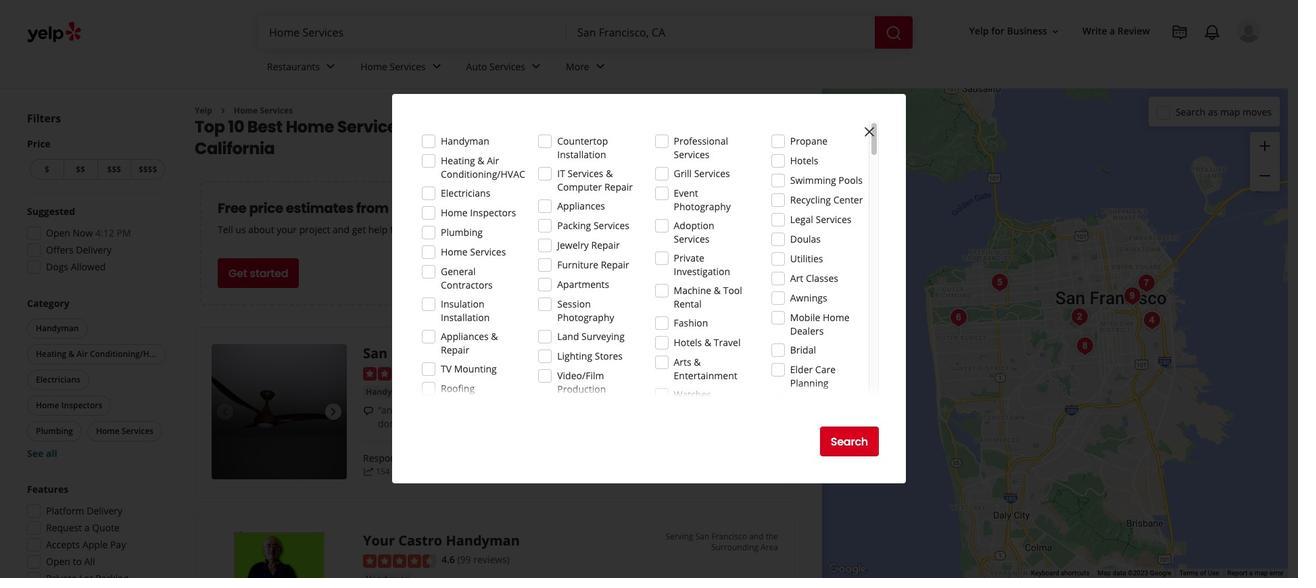 Task type: locate. For each thing, give the bounding box(es) containing it.
0 vertical spatial photography
[[674, 200, 731, 213]]

& inside 'machine & tool rental'
[[714, 284, 721, 297]]

0 vertical spatial plumbing button
[[418, 385, 462, 399]]

0 horizontal spatial inspectors
[[61, 400, 102, 411]]

0 vertical spatial appliances
[[557, 199, 605, 212]]

0 vertical spatial delivery
[[76, 243, 112, 256]]

24 chevron down v2 image inside more link
[[592, 58, 608, 75]]

0 horizontal spatial home inspectors
[[36, 400, 102, 411]]

2 open from the top
[[46, 555, 70, 568]]

home inside business categories element
[[361, 60, 387, 73]]

recycling
[[790, 193, 831, 206]]

0 horizontal spatial installation
[[441, 311, 490, 324]]

mateo up 'arts & entertainment'
[[723, 344, 747, 355]]

1 vertical spatial heating
[[36, 348, 66, 360]]

1 vertical spatial air
[[77, 348, 88, 360]]

yelp left for on the top
[[969, 25, 989, 37]]

a left quote
[[489, 466, 493, 478]]

2 24 chevron down v2 image from the left
[[428, 58, 445, 75]]

1 horizontal spatial about
[[420, 452, 446, 465]]

highly down plumbing link
[[430, 404, 457, 416]]

a right the report
[[1249, 569, 1253, 577]]

services inside "button"
[[122, 425, 153, 437]]

24 chevron down v2 image right restaurants
[[323, 58, 339, 75]]

2 vertical spatial and
[[749, 531, 764, 543]]

free
[[218, 199, 247, 218]]

0 vertical spatial about
[[248, 223, 274, 236]]

francisco
[[712, 531, 747, 543]]

1 vertical spatial hotels
[[674, 336, 702, 349]]

4.8
[[442, 366, 455, 379]]

home inspectors inside button
[[36, 400, 102, 411]]

keyboard
[[1031, 569, 1059, 577]]

search inside button
[[831, 434, 868, 449]]

group
[[1250, 132, 1280, 191], [23, 205, 168, 278], [24, 297, 169, 461], [23, 483, 168, 578]]

0 horizontal spatial appliances
[[441, 330, 489, 343]]

0 vertical spatial yelp
[[969, 25, 989, 37]]

francisco,
[[486, 116, 569, 138]]

art classes
[[790, 272, 838, 285]]

1 vertical spatial home services link
[[234, 105, 293, 116]]

map left error
[[1255, 569, 1268, 577]]

delivery up quote
[[87, 504, 122, 517]]

requested
[[448, 466, 486, 478]]

plumbing down 4.8
[[421, 386, 459, 397]]

professional
[[674, 135, 728, 147]]

4.6 star rating image
[[363, 554, 436, 568]]

handyman button up "and
[[363, 385, 413, 399]]

insulation
[[441, 298, 485, 310]]

bridal
[[790, 344, 816, 356]]

zoom out image
[[1257, 168, 1273, 184]]

session photography
[[557, 298, 614, 324]]

category
[[27, 297, 69, 310]]

businesses.
[[464, 223, 515, 236]]

that
[[591, 404, 609, 416]]

insulation installation
[[441, 298, 490, 324]]

& down countertop installation
[[606, 167, 613, 180]]

2 surrounding from the top
[[711, 542, 759, 553]]

dogs allowed
[[46, 260, 106, 273]]

delivery for platform delivery
[[87, 504, 122, 517]]

as
[[1208, 105, 1218, 118]]

1 vertical spatial surrounding
[[711, 542, 759, 553]]

16 trending v2 image
[[363, 467, 374, 477]]

heating & air conditioning/hvac inside 'search' dialog
[[441, 154, 525, 181]]

0 horizontal spatial yelp
[[195, 105, 212, 116]]

0 vertical spatial from
[[356, 199, 389, 218]]

0 vertical spatial conditioning/hvac
[[441, 168, 525, 181]]

2 the from the top
[[766, 531, 778, 543]]

san up 4.8 star rating image
[[363, 344, 388, 363]]

0 horizontal spatial highly
[[430, 404, 457, 416]]

air
[[487, 154, 499, 167], [77, 348, 88, 360]]

contractors
[[441, 279, 493, 291]]

group containing features
[[23, 483, 168, 578]]

area for san mateo handyman
[[761, 355, 778, 366]]

castro
[[398, 532, 442, 550]]

0 vertical spatial home inspectors
[[441, 206, 516, 219]]

packing services
[[557, 219, 630, 232]]

san right near
[[451, 116, 482, 138]]

help
[[368, 223, 388, 236]]

home services link right 16 chevron right v2 image
[[234, 105, 293, 116]]

about inside 'free price estimates from local handymen tell us about your project and get help from sponsored businesses.'
[[248, 223, 274, 236]]

1 horizontal spatial search
[[1176, 105, 1206, 118]]

heating down category
[[36, 348, 66, 360]]

handyman button down category
[[27, 319, 88, 339]]

from up help
[[356, 199, 389, 218]]

mounting
[[454, 362, 497, 375]]

services
[[390, 60, 426, 73], [490, 60, 525, 73], [260, 105, 293, 116], [337, 116, 406, 138], [674, 148, 710, 161], [568, 167, 604, 180], [694, 167, 730, 180], [816, 213, 852, 226], [594, 219, 630, 232], [674, 233, 710, 245], [470, 245, 506, 258], [122, 425, 153, 437]]

1 vertical spatial conditioning/hvac
[[90, 348, 165, 360]]

0 vertical spatial reviews)
[[479, 366, 515, 379]]

open now 4:12 pm
[[46, 227, 131, 239]]

0 horizontal spatial heating
[[36, 348, 66, 360]]

home inside mobile home dealers
[[823, 311, 850, 324]]

air up home inspectors button
[[77, 348, 88, 360]]

24 chevron down v2 image for restaurants
[[323, 58, 339, 75]]

0 vertical spatial home services link
[[350, 49, 455, 88]]

installation for countertop
[[557, 148, 606, 161]]

san inside top 10 best home services near san francisco, california
[[451, 116, 482, 138]]

1 horizontal spatial yelp
[[969, 25, 989, 37]]

moves
[[1243, 105, 1272, 118]]

0 vertical spatial surrounding
[[711, 355, 759, 366]]

san inside "serving san francisco and the surrounding area"
[[696, 531, 710, 543]]

heating & air conditioning/hvac up home inspectors button
[[36, 348, 165, 360]]

search dialog
[[0, 0, 1298, 578]]

estimates
[[286, 199, 354, 218]]

event
[[674, 187, 698, 199]]

0 horizontal spatial to
[[73, 555, 82, 568]]

0 horizontal spatial search
[[831, 434, 868, 449]]

map right as
[[1221, 105, 1240, 118]]

0 vertical spatial inspectors
[[470, 206, 516, 219]]

1 horizontal spatial highly
[[459, 404, 485, 416]]

area inside "serving san francisco and the surrounding area"
[[761, 542, 778, 553]]

24 chevron down v2 image inside restaurants link
[[323, 58, 339, 75]]

quote
[[92, 521, 120, 534]]

inspectors inside button
[[61, 400, 102, 411]]

1 horizontal spatial hotels
[[790, 154, 819, 167]]

to left anyone at the left bottom of page
[[544, 404, 553, 416]]

inspectors up home services "button" on the bottom left
[[61, 400, 102, 411]]

a for request a quote
[[84, 521, 90, 534]]

0 vertical spatial hotels
[[790, 154, 819, 167]]

surrounding inside serving san mateo and the surrounding area
[[711, 355, 759, 366]]

serving inside serving san mateo and the surrounding area
[[677, 344, 705, 355]]

(99
[[457, 553, 471, 566]]

0 horizontal spatial map
[[1221, 105, 1240, 118]]

0 horizontal spatial about
[[248, 223, 274, 236]]

pay
[[110, 538, 126, 551]]

handyman up '4.8 (246 reviews)'
[[438, 344, 512, 363]]

and right francisco
[[749, 531, 764, 543]]

4.8 (246 reviews)
[[442, 366, 515, 379]]

san inside serving san mateo and the surrounding area
[[707, 344, 721, 355]]

search for search
[[831, 434, 868, 449]]

san left francisco
[[696, 531, 710, 543]]

plumbing down the handymen
[[441, 226, 483, 239]]

& up the handymen
[[478, 154, 485, 167]]

1 horizontal spatial 24 chevron down v2 image
[[428, 58, 445, 75]]

1 horizontal spatial appliances
[[557, 199, 605, 212]]

heating & air conditioning/hvac button
[[27, 344, 166, 364]]

hotels for hotels & travel
[[674, 336, 702, 349]]

session
[[557, 298, 591, 310]]

hotels down fashion
[[674, 336, 702, 349]]

the left bridal
[[766, 344, 778, 355]]

features
[[27, 483, 68, 496]]

open down accepts
[[46, 555, 70, 568]]

ace plumbing & rooter image
[[1119, 283, 1146, 310]]

serving left francisco
[[666, 531, 694, 543]]

handyman up the handymen
[[441, 135, 489, 147]]

yelp for the yelp link
[[195, 105, 212, 116]]

restaurants
[[267, 60, 320, 73]]

area right francisco
[[761, 542, 778, 553]]

to
[[544, 404, 553, 416], [73, 555, 82, 568]]

1 horizontal spatial photography
[[674, 200, 731, 213]]

0 horizontal spatial home services link
[[234, 105, 293, 116]]

handyman button
[[27, 319, 88, 339], [363, 385, 413, 399]]

1 surrounding from the top
[[711, 355, 759, 366]]

appliances for appliances & repair
[[441, 330, 489, 343]]

projects image
[[1172, 24, 1188, 41]]

3 24 chevron down v2 image from the left
[[592, 58, 608, 75]]

a up accepts apple pay
[[84, 521, 90, 534]]

0 vertical spatial search
[[1176, 105, 1206, 118]]

map region
[[741, 0, 1298, 578]]

0 horizontal spatial hotels
[[674, 336, 702, 349]]

services inside adoption services
[[674, 233, 710, 245]]

general sf image
[[945, 304, 972, 331]]

24 chevron down v2 image right more
[[592, 58, 608, 75]]

0 vertical spatial open
[[46, 227, 70, 239]]

locals
[[392, 466, 413, 478]]

san mateo handyman
[[363, 344, 512, 363]]

plumbing up "all"
[[36, 425, 73, 437]]

& right arts on the right bottom
[[694, 356, 701, 369]]

yelp inside button
[[969, 25, 989, 37]]

& up mounting at the left
[[491, 330, 498, 343]]

electricians up businesses. at the left of the page
[[441, 187, 490, 199]]

home inspectors up "all"
[[36, 400, 102, 411]]

0 vertical spatial area
[[761, 355, 778, 366]]

from down local
[[390, 223, 412, 236]]

& up home inspectors button
[[69, 348, 75, 360]]

1 vertical spatial home inspectors
[[36, 400, 102, 411]]

electricians for right electricians button
[[470, 386, 517, 397]]

open up offers
[[46, 227, 70, 239]]

the inside serving san mateo and the surrounding area
[[766, 344, 778, 355]]

business categories element
[[256, 49, 1261, 88]]

reviews) for san mateo handyman
[[479, 366, 515, 379]]

electricians button down '4.8 (246 reviews)'
[[468, 385, 520, 399]]

0 horizontal spatial air
[[77, 348, 88, 360]]

plumbing button up "all"
[[27, 421, 82, 442]]

handyman up "and
[[366, 386, 410, 397]]

$ button
[[30, 159, 63, 180]]

and inside "serving san francisco and the surrounding area"
[[749, 531, 764, 543]]

hotels & travel
[[674, 336, 741, 349]]

see all
[[27, 447, 57, 460]]

and for san mateo handyman
[[749, 344, 764, 355]]

delivery
[[76, 243, 112, 256], [87, 504, 122, 517]]

1 vertical spatial from
[[390, 223, 412, 236]]

0 vertical spatial plumbing
[[441, 226, 483, 239]]

area inside serving san mateo and the surrounding area
[[761, 355, 778, 366]]

0 vertical spatial installation
[[557, 148, 606, 161]]

serving inside "serving san francisco and the surrounding area"
[[666, 531, 694, 543]]

& left tool
[[714, 284, 721, 297]]

1 vertical spatial heating & air conditioning/hvac
[[36, 348, 165, 360]]

serving up arts on the right bottom
[[677, 344, 705, 355]]

repair inside it services & computer repair
[[604, 181, 633, 193]]

shortcuts
[[1061, 569, 1090, 577]]

2 horizontal spatial 24 chevron down v2 image
[[592, 58, 608, 75]]

1 vertical spatial and
[[749, 344, 764, 355]]

group containing category
[[24, 297, 169, 461]]

home services
[[361, 60, 426, 73], [234, 105, 293, 116], [441, 245, 506, 258], [96, 425, 153, 437]]

serving san mateo and the surrounding area
[[677, 344, 778, 366]]

stores
[[595, 350, 623, 362]]

installation down insulation
[[441, 311, 490, 324]]

appliances inside appliances & repair
[[441, 330, 489, 343]]

1 vertical spatial reviews)
[[474, 553, 510, 566]]

inspectors up businesses. at the left of the page
[[470, 206, 516, 219]]

2 vertical spatial plumbing
[[36, 425, 73, 437]]

1 vertical spatial open
[[46, 555, 70, 568]]

1 vertical spatial plumbing button
[[27, 421, 82, 442]]

0 horizontal spatial photography
[[557, 311, 614, 324]]

24 chevron down v2 image left auto
[[428, 58, 445, 75]]

mateo inside serving san mateo and the surrounding area
[[723, 344, 747, 355]]

hotels down propane
[[790, 154, 819, 167]]

1 vertical spatial search
[[831, 434, 868, 449]]

to left the all
[[73, 555, 82, 568]]

surrounding inside "serving san francisco and the surrounding area"
[[711, 542, 759, 553]]

appliances down insulation installation
[[441, 330, 489, 343]]

0 vertical spatial map
[[1221, 105, 1240, 118]]

request
[[46, 521, 82, 534]]

and right travel
[[749, 344, 764, 355]]

planning
[[790, 377, 829, 390]]

$$ button
[[63, 159, 97, 180]]

heating inside button
[[36, 348, 66, 360]]

mateo up 4.8 star rating image
[[391, 344, 434, 363]]

the
[[766, 344, 778, 355], [766, 531, 778, 543]]

0 vertical spatial to
[[544, 404, 553, 416]]

1 vertical spatial appliances
[[441, 330, 489, 343]]

repair up tv
[[441, 344, 469, 356]]

0 horizontal spatial plumbing button
[[27, 421, 82, 442]]

home inspectors inside 'search' dialog
[[441, 206, 516, 219]]

24 chevron down v2 image
[[323, 58, 339, 75], [428, 58, 445, 75], [592, 58, 608, 75]]

services inside professional services
[[674, 148, 710, 161]]

0 vertical spatial serving
[[677, 344, 705, 355]]

installation down countertop
[[557, 148, 606, 161]]

about right us
[[248, 223, 274, 236]]

home services link for map region at the right of the page
[[350, 49, 455, 88]]

mateo
[[723, 344, 747, 355], [391, 344, 434, 363]]

plumbing button
[[418, 385, 462, 399], [27, 421, 82, 442]]

local
[[391, 199, 424, 218]]

1 24 chevron down v2 image from the left
[[323, 58, 339, 75]]

handymen
[[427, 199, 502, 218]]

the for your castro handyman
[[766, 531, 778, 543]]

and
[[333, 223, 350, 236], [749, 344, 764, 355], [749, 531, 764, 543]]

san up 'arts & entertainment'
[[707, 344, 721, 355]]

handyman
[[441, 135, 489, 147], [36, 323, 79, 334], [438, 344, 512, 363], [366, 386, 410, 397], [446, 532, 520, 550]]

home inspectors up businesses. at the left of the page
[[441, 206, 516, 219]]

home services inside 'search' dialog
[[441, 245, 506, 258]]

1 horizontal spatial inspectors
[[470, 206, 516, 219]]

asf clean team image
[[986, 269, 1013, 296]]

0 horizontal spatial from
[[356, 199, 389, 218]]

home services link up near
[[350, 49, 455, 88]]

plumbing inside 'search' dialog
[[441, 226, 483, 239]]

area left elder
[[761, 355, 778, 366]]

0 horizontal spatial mateo
[[391, 344, 434, 363]]

accepts
[[46, 538, 80, 551]]

1 horizontal spatial mateo
[[723, 344, 747, 355]]

surrounding
[[711, 355, 759, 366], [711, 542, 759, 553]]

group containing suggested
[[23, 205, 168, 278]]

16 speech v2 image
[[363, 405, 374, 416]]

zoom in image
[[1257, 138, 1273, 154]]

and inside serving san mateo and the surrounding area
[[749, 344, 764, 355]]

1 vertical spatial area
[[761, 542, 778, 553]]

heating & air conditioning/hvac up the handymen
[[441, 154, 525, 181]]

1 vertical spatial map
[[1255, 569, 1268, 577]]

1 vertical spatial installation
[[441, 311, 490, 324]]

plumbing
[[441, 226, 483, 239], [421, 386, 459, 397], [36, 425, 73, 437]]

handyman link
[[363, 385, 413, 399]]

swimming
[[790, 174, 836, 187]]

yelp left 16 chevron right v2 image
[[195, 105, 212, 116]]

search image
[[886, 25, 902, 41]]

handyman inside group
[[36, 323, 79, 334]]

1 horizontal spatial handyman button
[[363, 385, 413, 399]]

electricians down '4.8 (246 reviews)'
[[470, 386, 517, 397]]

previous image
[[217, 404, 233, 420]]

0 vertical spatial and
[[333, 223, 350, 236]]

your
[[363, 532, 395, 550]]

installation
[[557, 148, 606, 161], [441, 311, 490, 324]]

1 horizontal spatial installation
[[557, 148, 606, 161]]

1 vertical spatial serving
[[666, 531, 694, 543]]

1 horizontal spatial conditioning/hvac
[[441, 168, 525, 181]]

electricians button up home inspectors button
[[27, 370, 89, 390]]

1 horizontal spatial home inspectors
[[441, 206, 516, 219]]

1 vertical spatial inspectors
[[61, 400, 102, 411]]

photography down session
[[557, 311, 614, 324]]

1 vertical spatial photography
[[557, 311, 614, 324]]

repair right computer
[[604, 181, 633, 193]]

highly down roofing
[[459, 404, 485, 416]]

1 open from the top
[[46, 227, 70, 239]]

platform delivery
[[46, 504, 122, 517]]

slideshow element
[[212, 344, 347, 480]]

2 area from the top
[[761, 542, 778, 553]]

notifications image
[[1204, 24, 1221, 41]]

heating down near
[[441, 154, 475, 167]]

plumbing button down 4.8
[[418, 385, 462, 399]]

electricians up home inspectors button
[[36, 374, 80, 385]]

reviews) right (99
[[474, 553, 510, 566]]

rental
[[674, 298, 702, 310]]

0 vertical spatial heating
[[441, 154, 475, 167]]

serving for san mateo handyman
[[677, 344, 705, 355]]

1 vertical spatial the
[[766, 531, 778, 543]]

$
[[45, 164, 49, 175]]

handyman down category
[[36, 323, 79, 334]]

conditioning/hvac inside button
[[90, 348, 165, 360]]

air down francisco,
[[487, 154, 499, 167]]

installation for insulation
[[441, 311, 490, 324]]

a inside group
[[84, 521, 90, 534]]

0 vertical spatial handyman button
[[27, 319, 88, 339]]

1 the from the top
[[766, 344, 778, 355]]

1 vertical spatial handyman button
[[363, 385, 413, 399]]

1 horizontal spatial from
[[390, 223, 412, 236]]

needs
[[611, 404, 638, 416]]

4.6 (99 reviews)
[[442, 553, 510, 566]]

home services inside "button"
[[96, 425, 153, 437]]

delivery down the 'open now 4:12 pm' at the top of page
[[76, 243, 112, 256]]

open for open to all
[[46, 555, 70, 568]]

and left get
[[333, 223, 350, 236]]

search for search as map moves
[[1176, 105, 1206, 118]]

home
[[361, 60, 387, 73], [234, 105, 258, 116], [286, 116, 334, 138], [441, 206, 468, 219], [441, 245, 468, 258], [823, 311, 850, 324], [36, 400, 59, 411], [96, 425, 119, 437]]

24 chevron down v2 image inside 'home services' link
[[428, 58, 445, 75]]

google image
[[826, 561, 870, 578]]

1 horizontal spatial air
[[487, 154, 499, 167]]

4.8 star rating image
[[363, 367, 436, 381]]

air inside button
[[77, 348, 88, 360]]

handyman inside handyman link
[[366, 386, 410, 397]]

1 horizontal spatial to
[[544, 404, 553, 416]]

0 horizontal spatial conditioning/hvac
[[90, 348, 165, 360]]

1 horizontal spatial map
[[1255, 569, 1268, 577]]

0 vertical spatial heating & air conditioning/hvac
[[441, 154, 525, 181]]

None search field
[[258, 16, 916, 49]]

apple
[[82, 538, 108, 551]]

to inside group
[[73, 555, 82, 568]]

heating inside 'search' dialog
[[441, 154, 475, 167]]

inspectors inside 'search' dialog
[[470, 206, 516, 219]]

&
[[478, 154, 485, 167], [606, 167, 613, 180], [714, 284, 721, 297], [491, 330, 498, 343], [705, 336, 712, 349], [69, 348, 75, 360], [694, 356, 701, 369]]

0 horizontal spatial heating & air conditioning/hvac
[[36, 348, 165, 360]]

photography up adoption
[[674, 200, 731, 213]]

yelp for yelp for business
[[969, 25, 989, 37]]

a right write
[[1110, 25, 1115, 37]]

1 horizontal spatial home services link
[[350, 49, 455, 88]]

0 vertical spatial air
[[487, 154, 499, 167]]

write a review link
[[1077, 19, 1156, 44]]

land
[[557, 330, 579, 343]]

1 area from the top
[[761, 355, 778, 366]]

about up "recently"
[[420, 452, 446, 465]]

reviews) up electricians link
[[479, 366, 515, 379]]

appliances down computer
[[557, 199, 605, 212]]

handyman up 4.6 (99 reviews)
[[446, 532, 520, 550]]

the right francisco
[[766, 531, 778, 543]]

in
[[409, 452, 417, 465]]

services inside it services & computer repair
[[568, 167, 604, 180]]

electricians inside group
[[36, 374, 80, 385]]

the inside "serving san francisco and the surrounding area"
[[766, 531, 778, 543]]

1 vertical spatial to
[[73, 555, 82, 568]]

1 horizontal spatial heating
[[441, 154, 475, 167]]

electricians inside 'search' dialog
[[441, 187, 490, 199]]

plumbing link
[[418, 385, 462, 399]]

installation inside countertop installation
[[557, 148, 606, 161]]

terms of use
[[1180, 569, 1220, 577]]

offers delivery
[[46, 243, 112, 256]]

map for moves
[[1221, 105, 1240, 118]]



Task type: describe. For each thing, give the bounding box(es) containing it.
price group
[[27, 137, 168, 183]]

center
[[834, 193, 863, 206]]

tv mounting
[[441, 362, 497, 375]]

write a review
[[1083, 25, 1150, 37]]

home services link for slideshow element
[[234, 105, 293, 116]]

countertop installation
[[557, 135, 608, 161]]

data
[[1113, 569, 1126, 577]]

lighting stores
[[557, 350, 623, 362]]

24 chevron down v2 image
[[528, 58, 544, 75]]

error
[[1270, 569, 1284, 577]]

responds in about
[[363, 452, 448, 465]]

& left travel
[[705, 336, 712, 349]]

search button
[[820, 427, 879, 456]]

us
[[236, 223, 246, 236]]

0 horizontal spatial handyman button
[[27, 319, 88, 339]]

investigation
[[674, 265, 730, 278]]

1 vertical spatial plumbing
[[421, 386, 459, 397]]

keyboard shortcuts
[[1031, 569, 1090, 577]]

home services button
[[87, 421, 162, 442]]

photography for session
[[557, 311, 614, 324]]

delivery for offers delivery
[[76, 243, 112, 256]]

$$$$ button
[[131, 159, 165, 180]]

fashion
[[674, 316, 708, 329]]

legal
[[790, 213, 813, 226]]

request a quote
[[46, 521, 120, 534]]

elder
[[790, 363, 813, 376]]

& inside 'arts & entertainment'
[[694, 356, 701, 369]]

2 highly from the left
[[459, 404, 485, 416]]

open for open now 4:12 pm
[[46, 227, 70, 239]]

adoption services
[[674, 219, 714, 245]]

all
[[46, 447, 57, 460]]

repair down jewelry repair
[[601, 258, 629, 271]]

it services & computer repair
[[557, 167, 633, 193]]

yelp for business button
[[964, 19, 1066, 44]]

user actions element
[[959, 17, 1280, 100]]

& inside button
[[69, 348, 75, 360]]

search as map moves
[[1176, 105, 1272, 118]]

auto
[[466, 60, 487, 73]]

close image
[[862, 124, 878, 140]]

1 highly from the left
[[430, 404, 457, 416]]

adoption
[[674, 219, 714, 232]]

doulas
[[790, 233, 821, 245]]

travel
[[714, 336, 741, 349]]

near
[[409, 116, 448, 138]]

(246
[[457, 366, 476, 379]]

event photography
[[674, 187, 731, 213]]

ciarlo brothers furniture restoration image
[[1133, 270, 1160, 297]]

packing
[[557, 219, 591, 232]]

get started
[[229, 266, 288, 281]]

a for write a review
[[1110, 25, 1115, 37]]

your castro handyman image
[[1066, 304, 1093, 331]]

san mateo handyman image
[[212, 344, 347, 480]]

anyone
[[556, 404, 588, 416]]

map for error
[[1255, 569, 1268, 577]]

a for report a map error
[[1249, 569, 1253, 577]]

surrounding for your castro handyman
[[711, 542, 759, 553]]

photography for event
[[674, 200, 731, 213]]

repair down packing services
[[591, 239, 620, 252]]

best
[[247, 116, 283, 138]]

handyman inside 'search' dialog
[[441, 135, 489, 147]]

san mateo handyman link
[[363, 344, 512, 363]]

map
[[1098, 569, 1111, 577]]

to inside the "and would highly highly recommend to anyone that needs any done."
[[544, 404, 553, 416]]

utilities
[[790, 252, 823, 265]]

home inside home inspectors button
[[36, 400, 59, 411]]

dogs
[[46, 260, 68, 273]]

surveying
[[582, 330, 625, 343]]

countertop
[[557, 135, 608, 147]]

area for your castro handyman
[[761, 542, 778, 553]]

serving for your castro handyman
[[666, 531, 694, 543]]

of
[[1200, 569, 1207, 577]]

$$$ button
[[97, 159, 131, 180]]

your castro handyman link
[[363, 532, 520, 550]]

auto services
[[466, 60, 525, 73]]

offers
[[46, 243, 73, 256]]

terms
[[1180, 569, 1199, 577]]

tool
[[723, 284, 742, 297]]

home inside home services "button"
[[96, 425, 119, 437]]

surrounding for san mateo handyman
[[711, 355, 759, 366]]

more link
[[555, 49, 619, 88]]

filters
[[27, 111, 61, 126]]

quote
[[495, 466, 517, 478]]

general
[[441, 265, 476, 278]]

heating & air conditioning/hvac inside button
[[36, 348, 165, 360]]

price
[[249, 199, 283, 218]]

google
[[1150, 569, 1172, 577]]

$$$$
[[139, 164, 157, 175]]

any
[[640, 404, 656, 416]]

martin's handywork image
[[1138, 307, 1165, 334]]

furniture repair
[[557, 258, 629, 271]]

arts
[[674, 356, 692, 369]]

care
[[815, 363, 836, 376]]

1 vertical spatial about
[[420, 452, 446, 465]]

free price estimates from local handymen image
[[643, 215, 711, 282]]

sponsored
[[414, 223, 461, 236]]

it
[[557, 167, 565, 180]]

done."
[[378, 417, 406, 430]]

open to all
[[46, 555, 95, 568]]

repair inside appliances & repair
[[441, 344, 469, 356]]

1 horizontal spatial plumbing button
[[418, 385, 462, 399]]

services inside top 10 best home services near san francisco, california
[[337, 116, 406, 138]]

see all button
[[27, 447, 57, 460]]

tv
[[441, 362, 452, 375]]

now
[[73, 227, 93, 239]]

price
[[27, 137, 51, 150]]

and inside 'free price estimates from local handymen tell us about your project and get help from sponsored businesses.'
[[333, 223, 350, 236]]

home services inside business categories element
[[361, 60, 426, 73]]

appliances for appliances
[[557, 199, 605, 212]]

watches
[[674, 388, 711, 401]]

154 locals recently requested a quote
[[376, 466, 517, 478]]

reviews) for your castro handyman
[[474, 553, 510, 566]]

get
[[229, 266, 247, 281]]

16 chevron down v2 image
[[1050, 26, 1061, 37]]

hotels for hotels
[[790, 154, 819, 167]]

24 chevron down v2 image for more
[[592, 58, 608, 75]]

next image
[[325, 404, 341, 420]]

plumbing inside group
[[36, 425, 73, 437]]

and for your castro handyman
[[749, 531, 764, 543]]

©2023
[[1128, 569, 1149, 577]]

0 horizontal spatial electricians button
[[27, 370, 89, 390]]

conditioning/hvac inside 'search' dialog
[[441, 168, 525, 181]]

24 chevron down v2 image for home services
[[428, 58, 445, 75]]

responds
[[363, 452, 406, 465]]

suggested
[[27, 205, 75, 218]]

electricians for left electricians button
[[36, 374, 80, 385]]

accepts apple pay
[[46, 538, 126, 551]]

lighting
[[557, 350, 592, 362]]

machine & tool rental
[[674, 284, 742, 310]]

grill
[[674, 167, 692, 180]]

samantha huang - corcoran icon properties image
[[1071, 333, 1099, 360]]

classes
[[806, 272, 838, 285]]

serving san francisco and the surrounding area
[[666, 531, 778, 553]]

the for san mateo handyman
[[766, 344, 778, 355]]

home inside top 10 best home services near san francisco, california
[[286, 116, 334, 138]]

apartments
[[557, 278, 609, 291]]

appliances & repair
[[441, 330, 498, 356]]

16 chevron right v2 image
[[218, 105, 228, 116]]

furniture
[[557, 258, 598, 271]]

1 horizontal spatial electricians button
[[468, 385, 520, 399]]

private investigation
[[674, 252, 730, 278]]

mobile
[[790, 311, 821, 324]]

air inside heating & air conditioning/hvac
[[487, 154, 499, 167]]

recycling center
[[790, 193, 863, 206]]

& inside appliances & repair
[[491, 330, 498, 343]]

& inside it services & computer repair
[[606, 167, 613, 180]]

project
[[299, 223, 330, 236]]



Task type: vqa. For each thing, say whether or not it's contained in the screenshot.
a for Request a Quote
yes



